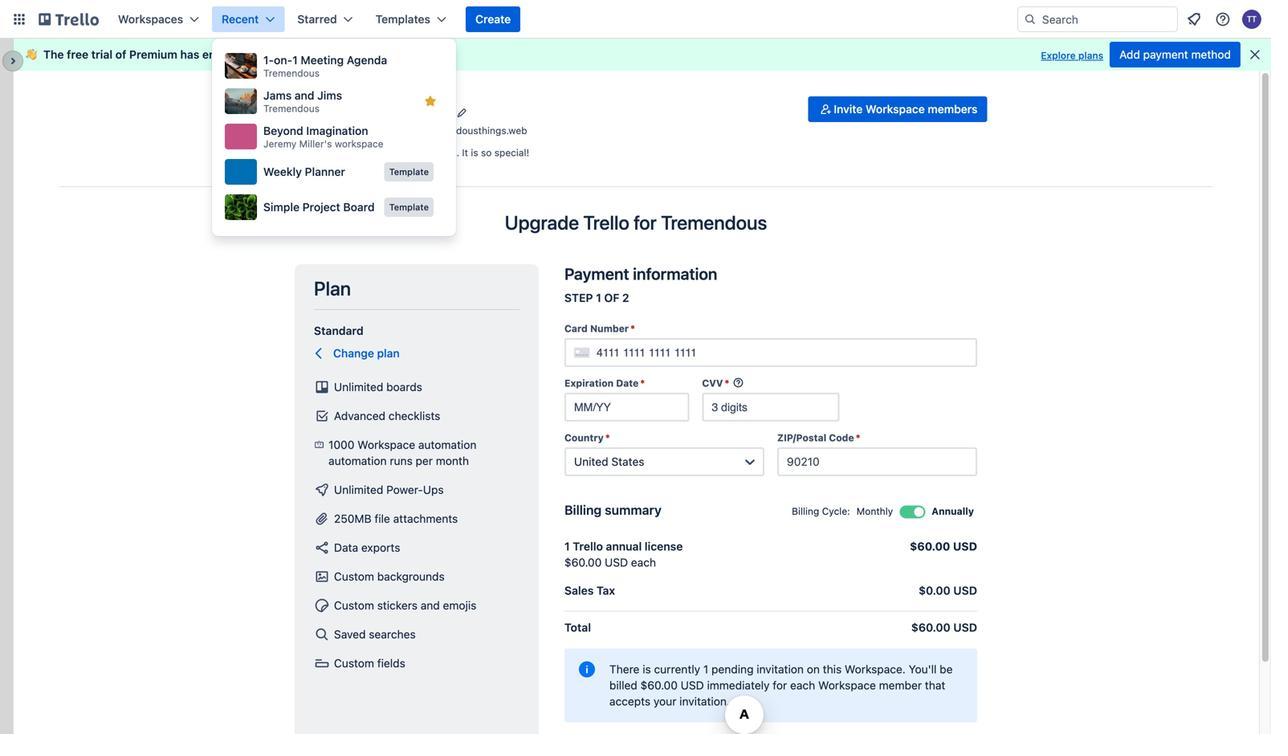 Task type: vqa. For each thing, say whether or not it's contained in the screenshot.
Recent popup button
yes



Task type: locate. For each thing, give the bounding box(es) containing it.
workspace inside invite workspace members button
[[866, 102, 925, 116]]

of for the
[[115, 48, 126, 61]]

2
[[622, 291, 629, 304]]

0 horizontal spatial and
[[295, 89, 314, 102]]

stickers
[[377, 599, 418, 612]]

1 horizontal spatial of
[[604, 291, 620, 304]]

1 vertical spatial automation
[[329, 454, 387, 467]]

search image
[[1024, 13, 1037, 26]]

0 vertical spatial custom
[[334, 570, 374, 583]]

license
[[645, 540, 683, 553]]

so
[[481, 147, 492, 158]]

1 horizontal spatial billing
[[792, 506, 820, 517]]

simple project board
[[263, 200, 375, 214]]

$60.00 up sales at the left bottom
[[565, 556, 602, 569]]

* right number
[[631, 323, 635, 334]]

usd
[[953, 540, 977, 553], [605, 556, 628, 569], [954, 584, 977, 597], [954, 621, 977, 634], [681, 679, 704, 692]]

unlimited up 250mb
[[334, 483, 383, 496]]

billing cycle : monthly
[[792, 506, 893, 517]]

👋
[[26, 48, 37, 61]]

be
[[940, 663, 953, 676]]

is for this
[[323, 147, 330, 158]]

immediately
[[707, 679, 770, 692]]

custom for custom backgrounds
[[334, 570, 374, 583]]

1 vertical spatial workspace
[[358, 438, 415, 451]]

explore
[[1041, 50, 1076, 61]]

2 horizontal spatial for
[[773, 679, 787, 692]]

1 vertical spatial of
[[604, 291, 620, 304]]

0 vertical spatial for
[[239, 48, 254, 61]]

invite workspace members button
[[808, 96, 988, 122]]

upgrade
[[505, 211, 579, 234]]

is
[[323, 147, 330, 158], [471, 147, 478, 158], [643, 663, 651, 676]]

workspace right invite
[[866, 102, 925, 116]]

1 vertical spatial and
[[421, 599, 440, 612]]

step
[[565, 291, 593, 304]]

0 horizontal spatial billing
[[565, 502, 602, 518]]

1 right 1-
[[292, 53, 298, 67]]

custom backgrounds
[[334, 570, 445, 583]]

trial
[[91, 48, 113, 61]]

cycle
[[822, 506, 848, 517]]

1 custom from the top
[[334, 570, 374, 583]]

1 up sales at the left bottom
[[565, 540, 570, 553]]

the
[[43, 48, 64, 61]]

0 vertical spatial trello
[[583, 211, 630, 234]]

billing down "united"
[[565, 502, 602, 518]]

2 vertical spatial for
[[773, 679, 787, 692]]

expiration date *
[[565, 378, 645, 389]]

boards
[[386, 380, 422, 394]]

zip/postal code *
[[777, 432, 861, 443]]

unlimited boards
[[334, 380, 422, 394]]

usd down the "annual"
[[605, 556, 628, 569]]

date
[[616, 378, 639, 389]]

beyond
[[263, 124, 303, 137]]

ups
[[423, 483, 444, 496]]

0 horizontal spatial each
[[631, 556, 656, 569]]

template right board
[[389, 202, 429, 212]]

custom for custom stickers and emojis
[[334, 599, 374, 612]]

annually
[[932, 506, 974, 517]]

2 template from the top
[[389, 202, 429, 212]]

$60.00 inside 1 trello annual license $60.00 usd each
[[565, 556, 602, 569]]

$60.00 usd down $0.00 usd
[[912, 621, 977, 634]]

custom down data
[[334, 570, 374, 583]]

menu
[[222, 48, 447, 227]]

is right 'there'
[[643, 663, 651, 676]]

$60.00 up your
[[641, 679, 678, 692]]

$60.00 usd down annually
[[910, 540, 977, 553]]

there
[[610, 663, 640, 676]]

0 vertical spatial each
[[631, 556, 656, 569]]

$60.00 usd
[[910, 540, 977, 553], [912, 621, 977, 634], [641, 679, 704, 692]]

0 vertical spatial and
[[295, 89, 314, 102]]

2 horizontal spatial is
[[643, 663, 651, 676]]

explore plans button
[[1041, 46, 1104, 65]]

* right date
[[640, 378, 645, 389]]

back to home image
[[39, 6, 99, 32]]

0 vertical spatial of
[[115, 48, 126, 61]]

automation down '1000' at the bottom left of the page
[[329, 454, 387, 467]]

1 vertical spatial template
[[389, 202, 429, 212]]

billing summary
[[565, 502, 662, 518]]

usd inside 1 trello annual license $60.00 usd each
[[605, 556, 628, 569]]

add
[[1120, 48, 1141, 61]]

billing
[[565, 502, 602, 518], [792, 506, 820, 517]]

0 horizontal spatial for
[[239, 48, 254, 61]]

3 custom from the top
[[334, 657, 374, 670]]

0 vertical spatial workspace
[[866, 102, 925, 116]]

custom down saved
[[334, 657, 374, 670]]

2 custom from the top
[[334, 599, 374, 612]]

add payment method button
[[1110, 42, 1241, 67]]

0 horizontal spatial automation
[[329, 454, 387, 467]]

special!
[[495, 147, 530, 158]]

1 template from the top
[[389, 167, 429, 177]]

upgrade trello for tremendous
[[505, 211, 767, 234]]

cvv
[[702, 378, 723, 389]]

template down 'this is such an awesome webzone. it is so special!'
[[389, 167, 429, 177]]

invitation
[[757, 663, 804, 676]]

month
[[436, 454, 469, 467]]

workspace inside 1000 workspace automation automation runs per month
[[358, 438, 415, 451]]

you'll
[[909, 663, 937, 676]]

of left "2"
[[604, 291, 620, 304]]

* right code
[[856, 432, 861, 443]]

tremendous inside 1-on-1 meeting agenda tremendous
[[263, 67, 320, 79]]

for left 1-
[[239, 48, 254, 61]]

sales
[[565, 584, 594, 597]]

trello for upgrade
[[583, 211, 630, 234]]

for down invitation
[[773, 679, 787, 692]]

1 inside 1-on-1 meeting agenda tremendous
[[292, 53, 298, 67]]

$60.00 usd down currently
[[641, 679, 704, 692]]

1 left pending
[[704, 663, 709, 676]]

payment
[[1144, 48, 1189, 61]]

0 vertical spatial unlimited
[[334, 380, 383, 394]]

t
[[316, 104, 334, 137]]

automation up month
[[418, 438, 477, 451]]

weekly planner
[[263, 165, 345, 178]]

fields
[[377, 657, 406, 670]]

checklists
[[389, 409, 440, 422]]

2 vertical spatial custom
[[334, 657, 374, 670]]

and left emojis
[[421, 599, 440, 612]]

1 unlimited from the top
[[334, 380, 383, 394]]

jeremy
[[263, 138, 297, 149]]

0 horizontal spatial of
[[115, 48, 126, 61]]

each down the "annual"
[[631, 556, 656, 569]]

is right "this"
[[323, 147, 330, 158]]

1 horizontal spatial and
[[421, 599, 440, 612]]

this
[[301, 147, 320, 158]]

workspace down this at the bottom right of page
[[818, 679, 876, 692]]

1 right step
[[596, 291, 602, 304]]

* for zip/postal code *
[[856, 432, 861, 443]]

data exports
[[334, 541, 400, 554]]

trello up payment
[[583, 211, 630, 234]]

open information menu image
[[1215, 11, 1231, 27]]

250mb file attachments
[[334, 512, 458, 525]]

on
[[807, 663, 820, 676]]

each down on
[[790, 679, 815, 692]]

billing left cycle
[[792, 506, 820, 517]]

create
[[476, 12, 511, 26]]

explore plans
[[1041, 50, 1104, 61]]

total
[[565, 621, 591, 634]]

has
[[180, 48, 199, 61]]

*
[[631, 323, 635, 334], [640, 378, 645, 389], [725, 378, 730, 389], [605, 432, 610, 443], [856, 432, 861, 443]]

unlimited up advanced on the left of page
[[334, 380, 383, 394]]

0 vertical spatial automation
[[418, 438, 477, 451]]

unlimited for unlimited power-ups
[[334, 483, 383, 496]]

2 vertical spatial workspace
[[818, 679, 876, 692]]

$60.00 down annually
[[910, 540, 951, 553]]

0 vertical spatial template
[[389, 167, 429, 177]]

0 vertical spatial $60.00 usd
[[910, 540, 977, 553]]

automation
[[418, 438, 477, 451], [329, 454, 387, 467]]

workspace up runs
[[358, 438, 415, 451]]

template
[[389, 167, 429, 177], [389, 202, 429, 212]]

90210 text field
[[777, 447, 977, 476]]

banner
[[13, 39, 1271, 71]]

1000
[[329, 438, 355, 451]]

pending
[[712, 663, 754, 676]]

trello left the "annual"
[[573, 540, 603, 553]]

custom up saved
[[334, 599, 374, 612]]

Search field
[[1018, 6, 1178, 32]]

* left open cvv tooltip icon
[[725, 378, 730, 389]]

invitation.
[[680, 695, 730, 708]]

workspace for invite
[[866, 102, 925, 116]]

plan
[[377, 347, 400, 360]]

for up information
[[634, 211, 657, 234]]

members
[[928, 102, 978, 116]]

1 horizontal spatial automation
[[418, 438, 477, 451]]

1 vertical spatial each
[[790, 679, 815, 692]]

such
[[333, 147, 355, 158]]

open cvv tooltip image
[[733, 377, 744, 388]]

of right trial
[[115, 48, 126, 61]]

your
[[654, 695, 677, 708]]

templates button
[[366, 6, 456, 32]]

1 vertical spatial custom
[[334, 599, 374, 612]]

unlimited power-ups
[[334, 483, 444, 496]]

of inside 'payment information step 1 of 2'
[[604, 291, 620, 304]]

1-on-1 meeting agenda tremendous
[[263, 53, 387, 79]]

1 horizontal spatial for
[[634, 211, 657, 234]]

1 vertical spatial unlimited
[[334, 483, 383, 496]]

and left jims
[[295, 89, 314, 102]]

1 horizontal spatial each
[[790, 679, 815, 692]]

is right it
[[471, 147, 478, 158]]

trello inside 1 trello annual license $60.00 usd each
[[573, 540, 603, 553]]

jims
[[317, 89, 342, 102]]

premium
[[129, 48, 177, 61]]

starred icon image
[[424, 95, 437, 108]]

0 horizontal spatial is
[[323, 147, 330, 158]]

templates
[[376, 12, 431, 26]]

each inside immediately for each workspace member that accepts your invitation.
[[790, 679, 815, 692]]

$0.00 usd
[[919, 584, 977, 597]]

tremendous inside jams and jims tremendous
[[263, 103, 320, 114]]

2 unlimited from the top
[[334, 483, 383, 496]]

banner containing 👋
[[13, 39, 1271, 71]]

starred
[[297, 12, 337, 26]]

create button
[[466, 6, 521, 32]]

billing for billing summary
[[565, 502, 602, 518]]

this is such an awesome webzone. it is so special!
[[301, 147, 530, 158]]

1 vertical spatial trello
[[573, 540, 603, 553]]

custom
[[334, 570, 374, 583], [334, 599, 374, 612], [334, 657, 374, 670]]

1 horizontal spatial is
[[471, 147, 478, 158]]



Task type: describe. For each thing, give the bounding box(es) containing it.
1 inside 1 trello annual license $60.00 usd each
[[565, 540, 570, 553]]

workspace inside immediately for each workspace member that accepts your invitation.
[[818, 679, 876, 692]]

information
[[633, 264, 718, 283]]

this
[[823, 663, 842, 676]]

change plan button
[[311, 345, 400, 361]]

united
[[574, 455, 609, 468]]

exports
[[361, 541, 400, 554]]

250mb
[[334, 512, 372, 525]]

accepts
[[610, 695, 651, 708]]

free
[[67, 48, 88, 61]]

custom stickers and emojis
[[334, 599, 477, 612]]

board
[[343, 200, 375, 214]]

united states
[[574, 455, 645, 468]]

payment information step 1 of 2
[[565, 264, 718, 304]]

1 vertical spatial for
[[634, 211, 657, 234]]

tremendousthings.web link
[[422, 122, 527, 138]]

usd down annually
[[953, 540, 977, 553]]

miller's
[[299, 138, 332, 149]]

1-
[[263, 53, 274, 67]]

terry turtle (terryturtle) image
[[1243, 10, 1262, 29]]

runs
[[390, 454, 413, 467]]

0 notifications image
[[1185, 10, 1204, 29]]

saved
[[334, 628, 366, 641]]

on-
[[274, 53, 292, 67]]

project
[[303, 200, 340, 214]]

number
[[590, 323, 629, 334]]

plans
[[1079, 50, 1104, 61]]

searches
[[369, 628, 416, 641]]

there is currently 1 pending invitation on this workspace.
[[610, 663, 906, 676]]

t button
[[301, 96, 349, 145]]

planner
[[305, 165, 345, 178]]

workspaces button
[[108, 6, 209, 32]]

recent button
[[212, 6, 285, 32]]

starred button
[[288, 6, 363, 32]]

immediately for each workspace member that accepts your invitation.
[[610, 679, 946, 708]]

* for card number *
[[631, 323, 635, 334]]

billing for billing cycle : monthly
[[792, 506, 820, 517]]

beyond imagination jeremy miller's workspace
[[263, 124, 384, 149]]

2 vertical spatial $60.00 usd
[[641, 679, 704, 692]]

primary element
[[0, 0, 1271, 39]]

of for information
[[604, 291, 620, 304]]

tax
[[597, 584, 615, 597]]

and inside jams and jims tremendous
[[295, 89, 314, 102]]

emojis
[[443, 599, 477, 612]]

simple
[[263, 200, 300, 214]]

:
[[848, 506, 850, 517]]

attachments
[[393, 512, 458, 525]]

monthly
[[857, 506, 893, 517]]

advanced
[[334, 409, 386, 422]]

add payment method
[[1120, 48, 1231, 61]]

meeting
[[301, 53, 344, 67]]

member
[[879, 679, 922, 692]]

👋 the free trial of premium has ended for tremendous .
[[26, 48, 328, 61]]

an
[[357, 147, 368, 158]]

country
[[565, 432, 604, 443]]

1 inside 'payment information step 1 of 2'
[[596, 291, 602, 304]]

currently
[[654, 663, 701, 676]]

power-
[[386, 483, 423, 496]]

code
[[829, 432, 854, 443]]

for inside immediately for each workspace member that accepts your invitation.
[[773, 679, 787, 692]]

wave image
[[26, 47, 37, 62]]

data
[[334, 541, 358, 554]]

saved searches
[[334, 628, 416, 641]]

country *
[[565, 432, 610, 443]]

webzone.
[[416, 147, 459, 158]]

backgrounds
[[377, 570, 445, 583]]

invite workspace members
[[834, 102, 978, 116]]

per
[[416, 454, 433, 467]]

you'll be billed
[[610, 663, 953, 692]]

file
[[375, 512, 390, 525]]

states
[[612, 455, 645, 468]]

each inside 1 trello annual license $60.00 usd each
[[631, 556, 656, 569]]

workspaces
[[118, 12, 183, 26]]

custom fields
[[334, 657, 406, 670]]

weekly
[[263, 165, 302, 178]]

jams
[[263, 89, 292, 102]]

trello for 1
[[573, 540, 603, 553]]

1 vertical spatial $60.00 usd
[[912, 621, 977, 634]]

sm image
[[818, 101, 834, 117]]

$60.00 down $0.00
[[912, 621, 951, 634]]

usd right $0.00
[[954, 584, 977, 597]]

imagination
[[306, 124, 368, 137]]

zip/postal
[[777, 432, 827, 443]]

method
[[1192, 48, 1231, 61]]

* for expiration date *
[[640, 378, 645, 389]]

custom for custom fields
[[334, 657, 374, 670]]

template for simple project board
[[389, 202, 429, 212]]

workspace for 1000
[[358, 438, 415, 451]]

usd down $0.00 usd
[[954, 621, 977, 634]]

template for weekly planner
[[389, 167, 429, 177]]

* right country
[[605, 432, 610, 443]]

change
[[333, 347, 374, 360]]

is for there
[[643, 663, 651, 676]]

menu containing 1-on-1 meeting agenda
[[222, 48, 447, 227]]

card
[[565, 323, 588, 334]]

annual
[[606, 540, 642, 553]]

usd up invitation.
[[681, 679, 704, 692]]

payment
[[565, 264, 629, 283]]

unlimited for unlimited boards
[[334, 380, 383, 394]]



